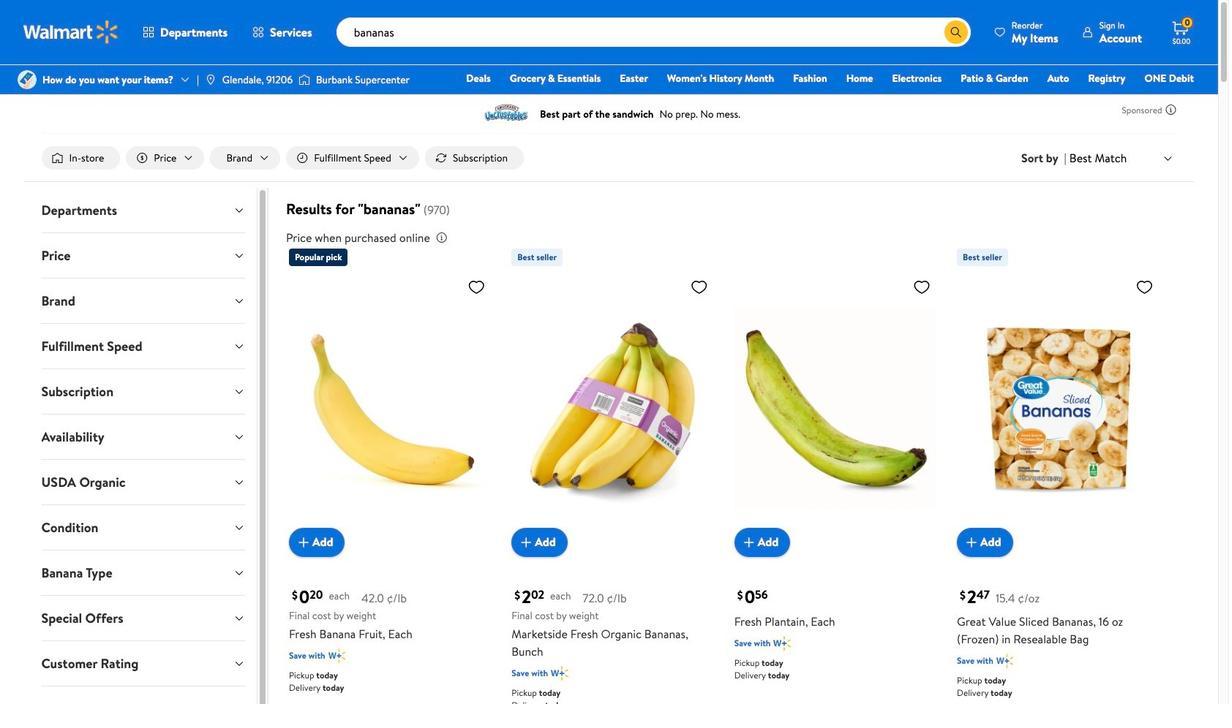 Task type: vqa. For each thing, say whether or not it's contained in the screenshot.
Sign in to add to Favorites list, Great Value Sliced Bananas, 16 oz (Frozen) in Resealable Bag image
yes



Task type: locate. For each thing, give the bounding box(es) containing it.
1 vertical spatial walmart plus image
[[996, 654, 1014, 669]]

fresh banana fruit, each image
[[289, 272, 491, 546]]

sign in to add to favorites list, marketside fresh organic bananas, bunch image
[[690, 278, 708, 296]]

sort by best match image
[[1162, 153, 1174, 164]]

walmart plus image
[[328, 649, 346, 664], [551, 667, 568, 681]]

 image
[[299, 72, 310, 87]]

6 tab from the top
[[30, 415, 257, 460]]

walmart plus image
[[774, 636, 791, 651], [996, 654, 1014, 669]]

1 horizontal spatial add to cart image
[[518, 534, 535, 551]]

9 tab from the top
[[30, 551, 257, 596]]

walmart plus image for fresh banana fruit, each image
[[328, 649, 346, 664]]

clear search field text image
[[927, 26, 939, 38]]

1 horizontal spatial  image
[[205, 74, 216, 86]]

2 horizontal spatial add to cart image
[[963, 534, 980, 551]]

add to cart image
[[295, 534, 312, 551], [518, 534, 535, 551], [963, 534, 980, 551]]

1 horizontal spatial walmart plus image
[[551, 667, 568, 681]]

1 add to cart image from the left
[[295, 534, 312, 551]]

ad disclaimer and feedback image
[[1165, 104, 1177, 116]]

3 add to cart image from the left
[[963, 534, 980, 551]]

sign in to add to favorites list, fresh plantain, each image
[[913, 278, 931, 296]]

sign in to add to favorites list, fresh banana fruit, each image
[[468, 278, 485, 296]]

2 add to cart image from the left
[[518, 534, 535, 551]]

10 tab from the top
[[30, 596, 257, 641]]

1 vertical spatial walmart plus image
[[551, 667, 568, 681]]

0 horizontal spatial walmart plus image
[[328, 649, 346, 664]]

0 vertical spatial walmart plus image
[[774, 636, 791, 651]]

0 horizontal spatial add to cart image
[[295, 534, 312, 551]]

sort and filter section element
[[24, 135, 1194, 182]]

tab
[[30, 188, 257, 233], [30, 233, 257, 278], [30, 279, 257, 323], [30, 324, 257, 369], [30, 370, 257, 414], [30, 415, 257, 460], [30, 460, 257, 505], [30, 506, 257, 550], [30, 551, 257, 596], [30, 596, 257, 641], [30, 642, 257, 686], [30, 687, 257, 705]]

2 tab from the top
[[30, 233, 257, 278]]

0 horizontal spatial walmart plus image
[[774, 636, 791, 651]]

0 vertical spatial walmart plus image
[[328, 649, 346, 664]]

 image
[[18, 70, 37, 89], [205, 74, 216, 86]]

0 horizontal spatial  image
[[18, 70, 37, 89]]



Task type: describe. For each thing, give the bounding box(es) containing it.
add to cart image
[[740, 534, 758, 551]]

5 tab from the top
[[30, 370, 257, 414]]

12 tab from the top
[[30, 687, 257, 705]]

1 horizontal spatial walmart plus image
[[996, 654, 1014, 669]]

add to cart image for fresh banana fruit, each image
[[295, 534, 312, 551]]

Walmart Site-Wide search field
[[336, 18, 971, 47]]

walmart image
[[23, 20, 119, 44]]

add to cart image for great value sliced bananas, 16 oz (frozen) in resealable bag image
[[963, 534, 980, 551]]

add to cart image for marketside fresh organic bananas, bunch image
[[518, 534, 535, 551]]

Search search field
[[336, 18, 971, 47]]

7 tab from the top
[[30, 460, 257, 505]]

search icon image
[[950, 26, 962, 38]]

1 tab from the top
[[30, 188, 257, 233]]

8 tab from the top
[[30, 506, 257, 550]]

great value sliced bananas, 16 oz (frozen) in resealable bag image
[[957, 272, 1159, 546]]

marketside fresh organic bananas, bunch image
[[512, 272, 714, 546]]

walmart plus image for marketside fresh organic bananas, bunch image
[[551, 667, 568, 681]]

11 tab from the top
[[30, 642, 257, 686]]

legal information image
[[436, 232, 448, 244]]

fresh plantain, each image
[[734, 272, 937, 546]]

3 tab from the top
[[30, 279, 257, 323]]

4 tab from the top
[[30, 324, 257, 369]]

sign in to add to favorites list, great value sliced bananas, 16 oz (frozen) in resealable bag image
[[1136, 278, 1153, 296]]



